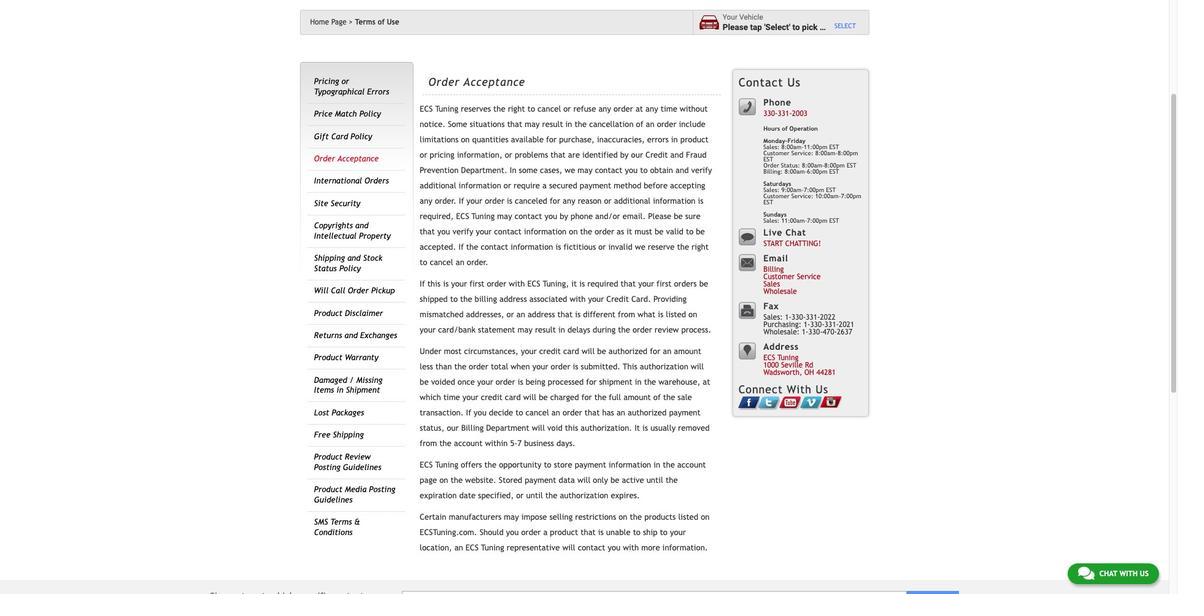 Task type: vqa. For each thing, say whether or not it's contained in the screenshot.
Terms of Use on the top
yes



Task type: locate. For each thing, give the bounding box(es) containing it.
tuning up the page
[[435, 460, 459, 470]]

the inside the certain manufacturers may impose selling restrictions on the products listed on ecstuning.com. should you order a product that is unable to ship to your location, an ecs tuning representative will contact you with more information.
[[630, 512, 642, 522]]

2 vertical spatial customer
[[764, 273, 795, 281]]

if right accepted.
[[459, 242, 464, 252]]

free shipping link
[[314, 430, 364, 439]]

stock
[[363, 254, 383, 263]]

or down the in at the top of page
[[504, 181, 511, 190]]

at inside under most circumstances, your credit card will be authorized for an amount less than the order total when your order is submitted. this authorization will be voided once your order is being processed for shipment in the warehouse, at which time your credit card will be charged for the full amount of the sale transaction. if you decide to cancel an order that has an authorized payment status, our billing department will void this authorization. it is usually removed from the account within 5-7 business days.
[[703, 377, 710, 387]]

items
[[314, 386, 334, 395]]

we down are
[[565, 166, 575, 175]]

from left the "what" on the bottom right of the page
[[618, 310, 635, 319]]

you up accepted.
[[437, 227, 450, 236]]

will up business
[[532, 423, 545, 433]]

2 vertical spatial us
[[1140, 569, 1149, 578]]

an inside the certain manufacturers may impose selling restrictions on the products listed on ecstuning.com. should you order a product that is unable to ship to your location, an ecs tuning representative will contact you with more information.
[[455, 543, 463, 552]]

7:00pm
[[804, 187, 824, 193], [841, 193, 862, 199], [807, 217, 828, 224]]

0 vertical spatial at
[[636, 104, 643, 114]]

posting inside product media posting guidelines
[[369, 485, 395, 494]]

1 horizontal spatial authorization
[[640, 362, 688, 371]]

first up providing
[[657, 279, 672, 288]]

payment down opportunity
[[525, 476, 556, 485]]

0 horizontal spatial acceptance
[[337, 154, 379, 163]]

international orders link
[[314, 176, 389, 186]]

an up "void"
[[552, 408, 560, 417]]

if
[[459, 196, 464, 206], [459, 242, 464, 252], [420, 279, 425, 288], [466, 408, 471, 417]]

tuning
[[435, 104, 459, 114], [472, 212, 495, 221], [778, 354, 799, 362], [435, 460, 459, 470], [481, 543, 504, 552]]

should
[[480, 528, 504, 537]]

that inside under most circumstances, your credit card will be authorized for an amount less than the order total when your order is submitted. this authorization will be voided once your order is being processed for shipment in the warehouse, at which time your credit card will be charged for the full amount of the sale transaction. if you decide to cancel an order that has an authorized payment status, our billing department will void this authorization. it is usually removed from the account within 5-7 business days.
[[585, 408, 600, 417]]

0 vertical spatial a
[[820, 22, 824, 32]]

it inside the if this is your first order with ecs tuning, it is required that your first orders be shipped to the billing address associated with your credit card. providing mismatched addresses, or an address that is different from what is listed on your card/bank statement may result in delays during the order review process.
[[571, 279, 577, 288]]

1 horizontal spatial our
[[631, 150, 643, 160]]

0 vertical spatial customer
[[764, 150, 790, 156]]

2 customer from the top
[[764, 193, 790, 199]]

if down department. at the top
[[459, 196, 464, 206]]

posting for product media posting guidelines
[[369, 485, 395, 494]]

0 horizontal spatial additional
[[420, 181, 456, 190]]

0 vertical spatial result
[[542, 120, 563, 129]]

for down submitted. at bottom
[[586, 377, 597, 387]]

0 horizontal spatial order.
[[435, 196, 456, 206]]

tuning inside the certain manufacturers may impose selling restrictions on the products listed on ecstuning.com. should you order a product that is unable to ship to your location, an ecs tuning representative will contact you with more information.
[[481, 543, 504, 552]]

information down canceled
[[524, 227, 567, 236]]

1 horizontal spatial time
[[661, 104, 677, 114]]

0 vertical spatial order acceptance
[[428, 75, 525, 88]]

4 sales: from the top
[[764, 313, 783, 322]]

331-
[[778, 109, 792, 118], [806, 313, 820, 322], [825, 321, 839, 329]]

an down the ecstuning.com.
[[455, 543, 463, 552]]

than
[[436, 362, 452, 371]]

for right charged
[[582, 393, 592, 402]]

in inside under most circumstances, your credit card will be authorized for an amount less than the order total when your order is submitted. this authorization will be voided once your order is being processed for shipment in the warehouse, at which time your credit card will be charged for the full amount of the sale transaction. if you decide to cancel an order that has an authorized payment status, our billing department will void this authorization. it is usually removed from the account within 5-7 business days.
[[635, 377, 642, 387]]

addresses,
[[466, 310, 504, 319]]

0 vertical spatial acceptance
[[464, 75, 525, 88]]

this
[[428, 279, 441, 288], [565, 423, 578, 433]]

payment up reason
[[580, 181, 611, 190]]

8:00am- up 6:00pm
[[815, 150, 838, 156]]

sms
[[314, 517, 328, 527]]

billing down email
[[764, 265, 784, 274]]

the down usually
[[663, 460, 675, 470]]

1- left the "2022"
[[804, 321, 810, 329]]

1 vertical spatial time
[[443, 393, 460, 402]]

or up typographical
[[342, 77, 349, 86]]

1 horizontal spatial posting
[[369, 485, 395, 494]]

1 vertical spatial customer
[[764, 193, 790, 199]]

it right as
[[627, 227, 632, 236]]

errors
[[647, 135, 669, 144]]

330- left 2637
[[810, 321, 825, 329]]

1 horizontal spatial chat
[[1100, 569, 1118, 578]]

quantities
[[472, 135, 509, 144]]

2 horizontal spatial us
[[1140, 569, 1149, 578]]

order left status:
[[764, 162, 779, 169]]

authorization
[[640, 362, 688, 371], [560, 491, 608, 500]]

0 vertical spatial our
[[631, 150, 643, 160]]

order acceptance down gift card policy link
[[314, 154, 379, 163]]

to right decide at the left bottom
[[516, 408, 523, 417]]

1 horizontal spatial we
[[635, 242, 646, 252]]

1 vertical spatial result
[[535, 325, 556, 335]]

charged
[[550, 393, 579, 402]]

is up sure
[[698, 196, 704, 206]]

some
[[448, 120, 467, 129]]

once
[[458, 377, 475, 387]]

2 vertical spatial policy
[[339, 264, 361, 273]]

7:00pm down 6:00pm
[[804, 187, 824, 193]]

that inside the certain manufacturers may impose selling restrictions on the products listed on ecstuning.com. should you order a product that is unable to ship to your location, an ecs tuning representative will contact you with more information.
[[581, 528, 596, 537]]

your
[[723, 13, 738, 22]]

ecs inside address ecs tuning 1000 seville rd wadsworth, oh 44281
[[764, 354, 775, 362]]

0 vertical spatial until
[[647, 476, 663, 485]]

authorization inside under most circumstances, your credit card will be authorized for an amount less than the order total when your order is submitted. this authorization will be voided once your order is being processed for shipment in the warehouse, at which time your credit card will be charged for the full amount of the sale transaction. if you decide to cancel an order that has an authorized payment status, our billing department will void this authorization. it is usually removed from the account within 5-7 business days.
[[640, 362, 688, 371]]

returns and exchanges
[[314, 331, 397, 340]]

3 customer from the top
[[764, 273, 795, 281]]

0 horizontal spatial amount
[[624, 393, 651, 402]]

8:00am- down 11:00pm
[[802, 162, 825, 169]]

1 vertical spatial listed
[[678, 512, 698, 522]]

the left sale
[[663, 393, 675, 402]]

guidelines inside product media posting guidelines
[[314, 495, 353, 504]]

canceled
[[515, 196, 547, 206]]

policy inside shipping and stock status policy
[[339, 264, 361, 273]]

missing
[[356, 375, 383, 385]]

8:00am- up 9:00am-
[[785, 168, 807, 175]]

providing
[[654, 295, 687, 304]]

international orders
[[314, 176, 389, 186]]

1 vertical spatial credit
[[607, 295, 629, 304]]

location,
[[420, 543, 452, 552]]

may up available
[[525, 120, 540, 129]]

1 horizontal spatial order acceptance
[[428, 75, 525, 88]]

order inside the certain manufacturers may impose selling restrictions on the products listed on ecstuning.com. should you order a product that is unable to ship to your location, an ecs tuning representative will contact you with more information.
[[521, 528, 541, 537]]

billing inside under most circumstances, your credit card will be authorized for an amount less than the order total when your order is submitted. this authorization will be voided once your order is being processed for shipment in the warehouse, at which time your credit card will be charged for the full amount of the sale transaction. if you decide to cancel an order that has an authorized payment status, our billing department will void this authorization. it is usually removed from the account within 5-7 business days.
[[461, 423, 484, 433]]

of right hours
[[782, 125, 788, 132]]

on inside the if this is your first order with ecs tuning, it is required that your first orders be shipped to the billing address associated with your credit card. providing mismatched addresses, or an address that is different from what is listed on your card/bank statement may result in delays during the order review process.
[[689, 310, 697, 319]]

this up days.
[[565, 423, 578, 433]]

this inside under most circumstances, your credit card will be authorized for an amount less than the order total when your order is submitted. this authorization will be voided once your order is being processed for shipment in the warehouse, at which time your credit card will be charged for the full amount of the sale transaction. if you decide to cancel an order that has an authorized payment status, our billing department will void this authorization. it is usually removed from the account within 5-7 business days.
[[565, 423, 578, 433]]

as
[[617, 227, 624, 236]]

and inside the copyrights and intellectual property
[[355, 221, 369, 230]]

copyrights and intellectual property link
[[314, 221, 391, 240]]

0 horizontal spatial our
[[447, 423, 459, 433]]

that up delays at the bottom of page
[[558, 310, 573, 319]]

guidelines down the media
[[314, 495, 353, 504]]

more
[[641, 543, 660, 552]]

to inside under most circumstances, your credit card will be authorized for an amount less than the order total when your order is submitted. this authorization will be voided once your order is being processed for shipment in the warehouse, at which time your credit card will be charged for the full amount of the sale transaction. if you decide to cancel an order that has an authorized payment status, our billing department will void this authorization. it is usually removed from the account within 5-7 business days.
[[516, 408, 523, 417]]

0 horizontal spatial first
[[470, 279, 485, 288]]

0 vertical spatial terms
[[355, 18, 376, 26]]

from
[[618, 310, 635, 319], [420, 439, 437, 448]]

1 horizontal spatial address
[[528, 310, 555, 319]]

0 horizontal spatial time
[[443, 393, 460, 402]]

1 product from the top
[[314, 308, 342, 318]]

until
[[647, 476, 663, 485], [526, 491, 543, 500]]

est
[[829, 144, 839, 150], [764, 156, 773, 163], [847, 162, 857, 169], [829, 168, 839, 175], [826, 187, 836, 193], [764, 199, 773, 206], [829, 217, 839, 224]]

1 vertical spatial please
[[648, 212, 671, 221]]

0 horizontal spatial until
[[526, 491, 543, 500]]

seville
[[781, 361, 803, 370]]

time
[[661, 104, 677, 114], [443, 393, 460, 402]]

1 horizontal spatial us
[[816, 383, 829, 396]]

0 vertical spatial listed
[[666, 310, 686, 319]]

account up offers
[[454, 439, 483, 448]]

0 horizontal spatial product
[[550, 528, 578, 537]]

0 vertical spatial we
[[565, 166, 575, 175]]

status,
[[420, 423, 444, 433]]

0 vertical spatial credit
[[539, 347, 561, 356]]

in down damaged
[[337, 386, 343, 395]]

1 vertical spatial us
[[816, 383, 829, 396]]

sales: down fax at bottom right
[[764, 313, 783, 322]]

page
[[331, 18, 347, 26]]

if this is your first order with ecs tuning, it is required that your first orders be shipped to the billing address associated with your credit card. providing mismatched addresses, or an address that is different from what is listed on your card/bank statement may result in delays during the order review process.
[[420, 279, 711, 335]]

cancel left refuse
[[538, 104, 561, 114]]

product down returns
[[314, 353, 342, 362]]

a inside ecs tuning reserves the right to cancel or refuse any order at any time without notice. some situations that may result in the cancellation of an order include limitations on quantities available for purchase, inaccuracies, errors in product or pricing information, or problems that are identified by our credit and fraud prevention department. in some cases, we may contact you to obtain and verify additional information or require a secured payment method before accepting any order. if your order is canceled for any reason or additional information is required, ecs tuning may contact you by phone and/or email. please be sure that you verify your contact information on the order as it must be valid to be accepted. if the contact information is fictitious or invalid we reserve the right to cancel an order.
[[542, 181, 547, 190]]

ecs up the page
[[420, 460, 433, 470]]

address right billing
[[500, 295, 527, 304]]

1 horizontal spatial right
[[692, 242, 709, 252]]

1 vertical spatial address
[[528, 310, 555, 319]]

authorized up this
[[609, 347, 648, 356]]

product inside product media posting guidelines
[[314, 485, 342, 494]]

by left 'phone'
[[560, 212, 568, 221]]

0 horizontal spatial 331-
[[778, 109, 792, 118]]

1 vertical spatial billing
[[461, 423, 484, 433]]

active
[[622, 476, 644, 485]]

1 horizontal spatial verify
[[691, 166, 712, 175]]

1 horizontal spatial order.
[[467, 258, 488, 267]]

product up returns
[[314, 308, 342, 318]]

product for product disclaimer
[[314, 308, 342, 318]]

1 vertical spatial terms
[[331, 517, 352, 527]]

policy
[[359, 109, 381, 119], [351, 132, 372, 141], [339, 264, 361, 273]]

acceptance up reserves
[[464, 75, 525, 88]]

result inside ecs tuning reserves the right to cancel or refuse any order at any time without notice. some situations that may result in the cancellation of an order include limitations on quantities available for purchase, inaccuracies, errors in product or pricing information, or problems that are identified by our credit and fraud prevention department. in some cases, we may contact you to obtain and verify additional information or require a secured payment method before accepting any order. if your order is canceled for any reason or additional information is required, ecs tuning may contact you by phone and/or email. please be sure that you verify your contact information on the order as it must be valid to be accepted. if the contact information is fictitious or invalid we reserve the right to cancel an order.
[[542, 120, 563, 129]]

2 product from the top
[[314, 353, 342, 362]]

order. up the required,
[[435, 196, 456, 206]]

your inside the certain manufacturers may impose selling restrictions on the products listed on ecstuning.com. should you order a product that is unable to ship to your location, an ecs tuning representative will contact you with more information.
[[670, 528, 686, 537]]

or
[[342, 77, 349, 86], [564, 104, 571, 114], [420, 150, 427, 160], [505, 150, 512, 160], [504, 181, 511, 190], [604, 196, 612, 206], [599, 242, 606, 252], [507, 310, 514, 319], [516, 491, 524, 500]]

information inside 'ecs tuning offers the opportunity to store payment information in the account page on the website. stored payment data will only be active until the expiration date specified, or until the authorization expires.'
[[609, 460, 651, 470]]

be
[[674, 212, 683, 221], [655, 227, 664, 236], [696, 227, 705, 236], [699, 279, 708, 288], [597, 347, 606, 356], [420, 377, 429, 387], [539, 393, 548, 402], [611, 476, 620, 485]]

tuning down should on the bottom
[[481, 543, 504, 552]]

the
[[493, 104, 506, 114], [575, 120, 587, 129], [580, 227, 592, 236], [466, 242, 478, 252], [677, 242, 689, 252], [460, 295, 472, 304], [618, 325, 630, 335], [454, 362, 466, 371], [644, 377, 656, 387], [594, 393, 607, 402], [663, 393, 675, 402], [439, 439, 452, 448], [485, 460, 497, 470], [663, 460, 675, 470], [451, 476, 463, 485], [666, 476, 678, 485], [545, 491, 557, 500], [630, 512, 642, 522]]

you inside under most circumstances, your credit card will be authorized for an amount less than the order total when your order is submitted. this authorization will be voided once your order is being processed for shipment in the warehouse, at which time your credit card will be charged for the full amount of the sale transaction. if you decide to cancel an order that has an authorized payment status, our billing department will void this authorization. it is usually removed from the account within 5-7 business days.
[[474, 408, 487, 417]]

by
[[620, 150, 629, 160], [560, 212, 568, 221]]

1 vertical spatial chat
[[1100, 569, 1118, 578]]

unable
[[606, 528, 631, 537]]

to inside the if this is your first order with ecs tuning, it is required that your first orders be shipped to the billing address associated with your credit card. providing mismatched addresses, or an address that is different from what is listed on your card/bank statement may result in delays during the order review process.
[[450, 295, 458, 304]]

a down the impose at the left of the page
[[543, 528, 548, 537]]

chatting!
[[785, 240, 821, 248]]

if inside under most circumstances, your credit card will be authorized for an amount less than the order total when your order is submitted. this authorization will be voided once your order is being processed for shipment in the warehouse, at which time your credit card will be charged for the full amount of the sale transaction. if you decide to cancel an order that has an authorized payment status, our billing department will void this authorization. it is usually removed from the account within 5-7 business days.
[[466, 408, 471, 417]]

posting right the media
[[369, 485, 395, 494]]

service:
[[791, 150, 814, 156], [791, 193, 814, 199]]

opportunity
[[499, 460, 542, 470]]

phone
[[764, 97, 791, 107]]

posting
[[314, 463, 341, 472], [369, 485, 395, 494]]

sales: inside fax sales: 1-330-331-2022 purchasing: 1-330-331-2021 wholesale: 1-330-470-2637
[[764, 313, 783, 322]]

result up purchase,
[[542, 120, 563, 129]]

the down 'phone'
[[580, 227, 592, 236]]

1 vertical spatial card
[[505, 393, 521, 402]]

in left delays at the bottom of page
[[558, 325, 565, 335]]

refuse
[[573, 104, 596, 114]]

posting inside product review posting guidelines
[[314, 463, 341, 472]]

order. up billing
[[467, 258, 488, 267]]

0 horizontal spatial verify
[[453, 227, 473, 236]]

may down are
[[578, 166, 593, 175]]

or inside pricing or typographical errors
[[342, 77, 349, 86]]

4 product from the top
[[314, 485, 342, 494]]

billing
[[475, 295, 497, 304]]

1 vertical spatial authorized
[[628, 408, 667, 417]]

a
[[820, 22, 824, 32], [542, 181, 547, 190], [543, 528, 548, 537]]

pick
[[802, 22, 818, 32]]

shipped
[[420, 295, 448, 304]]

0 vertical spatial product
[[680, 135, 709, 144]]

3 sales: from the top
[[764, 217, 780, 224]]

guidelines
[[343, 463, 381, 472], [314, 495, 353, 504]]

if inside the if this is your first order with ecs tuning, it is required that your first orders be shipped to the billing address associated with your credit card. providing mismatched addresses, or an address that is different from what is listed on your card/bank statement may result in delays during the order review process.
[[420, 279, 425, 288]]

will down being
[[523, 393, 536, 402]]

1 vertical spatial additional
[[614, 196, 651, 206]]

terms right page
[[355, 18, 376, 26]]

sales: down hours
[[764, 144, 780, 150]]

0 vertical spatial policy
[[359, 109, 381, 119]]

of inside hours of operation monday-friday sales: 8:00am-11:00pm est customer service: 8:00am-8:00pm est order status: 8:00am-8:00pm est billing: 8:00am-6:00pm est saturdays sales: 9:00am-7:00pm est customer service: 10:00am-7:00pm est sundays sales: 11:00am-7:00pm est
[[782, 125, 788, 132]]

0 vertical spatial credit
[[646, 150, 668, 160]]

0 horizontal spatial posting
[[314, 463, 341, 472]]

require
[[514, 181, 540, 190]]

and inside shipping and stock status policy
[[347, 254, 361, 263]]

statement
[[478, 325, 515, 335]]

1 horizontal spatial credit
[[539, 347, 561, 356]]

chat down '11:00am-'
[[786, 227, 806, 237]]

in down this
[[635, 377, 642, 387]]

1 vertical spatial order.
[[467, 258, 488, 267]]

1 vertical spatial it
[[571, 279, 577, 288]]

an inside the if this is your first order with ecs tuning, it is required that your first orders be shipped to the billing address associated with your credit card. providing mismatched addresses, or an address that is different from what is listed on your card/bank statement may result in delays during the order review process.
[[517, 310, 525, 319]]

ecs down address
[[764, 354, 775, 362]]

product left the media
[[314, 485, 342, 494]]

1 vertical spatial right
[[692, 242, 709, 252]]

1 vertical spatial account
[[677, 460, 706, 470]]

most
[[444, 347, 462, 356]]

first
[[470, 279, 485, 288], [657, 279, 672, 288]]

be inside 'ecs tuning offers the opportunity to store payment information in the account page on the website. stored payment data will only be active until the expiration date specified, or until the authorization expires.'
[[611, 476, 620, 485]]

ecs up associated
[[527, 279, 540, 288]]

1 vertical spatial amount
[[624, 393, 651, 402]]

0 horizontal spatial authorization
[[560, 491, 608, 500]]

may inside the if this is your first order with ecs tuning, it is required that your first orders be shipped to the billing address associated with your credit card. providing mismatched addresses, or an address that is different from what is listed on your card/bank statement may result in delays during the order review process.
[[518, 325, 533, 335]]

policy up will call order pickup link
[[339, 264, 361, 273]]

0 horizontal spatial from
[[420, 439, 437, 448]]

2 vertical spatial cancel
[[526, 408, 549, 417]]

for down review
[[650, 347, 660, 356]]

tuning inside address ecs tuning 1000 seville rd wadsworth, oh 44281
[[778, 354, 799, 362]]

call
[[331, 286, 345, 295]]

1 horizontal spatial 331-
[[806, 313, 820, 322]]

0 vertical spatial please
[[723, 22, 748, 32]]

gift card policy link
[[314, 132, 372, 141]]

0 horizontal spatial credit
[[607, 295, 629, 304]]

posting for product review posting guidelines
[[314, 463, 341, 472]]

0 vertical spatial it
[[627, 227, 632, 236]]

authorization inside 'ecs tuning offers the opportunity to store payment information in the account page on the website. stored payment data will only be active until the expiration date specified, or until the authorization expires.'
[[560, 491, 608, 500]]

0 vertical spatial order.
[[435, 196, 456, 206]]

0 vertical spatial amount
[[674, 347, 701, 356]]

use
[[387, 18, 399, 26]]

0 horizontal spatial right
[[508, 104, 525, 114]]

that down restrictions
[[581, 528, 596, 537]]

authorization up warehouse,
[[640, 362, 688, 371]]

0 vertical spatial posting
[[314, 463, 341, 472]]

1 horizontal spatial billing
[[764, 265, 784, 274]]

0 vertical spatial shipping
[[314, 254, 345, 263]]

1 vertical spatial guidelines
[[314, 495, 353, 504]]

0 vertical spatial service:
[[791, 150, 814, 156]]

credit down 'errors' on the top right
[[646, 150, 668, 160]]

right down sure
[[692, 242, 709, 252]]

product inside product review posting guidelines
[[314, 453, 342, 462]]

0 horizontal spatial please
[[648, 212, 671, 221]]

wholesale:
[[764, 328, 800, 337]]

3 product from the top
[[314, 453, 342, 462]]

contact inside the certain manufacturers may impose selling restrictions on the products listed on ecstuning.com. should you order a product that is unable to ship to your location, an ecs tuning representative will contact you with more information.
[[578, 543, 605, 552]]

card down delays at the bottom of page
[[563, 347, 579, 356]]

site security link
[[314, 199, 360, 208]]

account
[[454, 439, 483, 448], [677, 460, 706, 470]]

0 vertical spatial time
[[661, 104, 677, 114]]

from inside under most circumstances, your credit card will be authorized for an amount less than the order total when your order is submitted. this authorization will be voided once your order is being processed for shipment in the warehouse, at which time your credit card will be charged for the full amount of the sale transaction. if you decide to cancel an order that has an authorized payment status, our billing department will void this authorization. it is usually removed from the account within 5-7 business days.
[[420, 439, 437, 448]]

0 vertical spatial us
[[788, 75, 801, 89]]

will down selling
[[562, 543, 575, 552]]

1 vertical spatial a
[[542, 181, 547, 190]]

1 horizontal spatial terms
[[355, 18, 376, 26]]

cancel inside under most circumstances, your credit card will be authorized for an amount less than the order total when your order is submitted. this authorization will be voided once your order is being processed for shipment in the warehouse, at which time your credit card will be charged for the full amount of the sale transaction. if you decide to cancel an order that has an authorized payment status, our billing department will void this authorization. it is usually removed from the account within 5-7 business days.
[[526, 408, 549, 417]]

1 vertical spatial authorization
[[560, 491, 608, 500]]

to left the store
[[544, 460, 552, 470]]

service: down friday
[[791, 150, 814, 156]]

site security
[[314, 199, 360, 208]]

shipping
[[314, 254, 345, 263], [333, 430, 364, 439]]

in
[[566, 120, 572, 129], [671, 135, 678, 144], [558, 325, 565, 335], [635, 377, 642, 387], [337, 386, 343, 395], [654, 460, 660, 470]]

an
[[646, 120, 655, 129], [456, 258, 464, 267], [517, 310, 525, 319], [663, 347, 672, 356], [552, 408, 560, 417], [617, 408, 625, 417], [455, 543, 463, 552]]

copyrights and intellectual property
[[314, 221, 391, 240]]

0 horizontal spatial order acceptance
[[314, 154, 379, 163]]

free shipping
[[314, 430, 364, 439]]

sale
[[678, 393, 692, 402]]

will inside 'ecs tuning offers the opportunity to store payment information in the account page on the website. stored payment data will only be active until the expiration date specified, or until the authorization expires.'
[[577, 476, 591, 485]]

payment
[[580, 181, 611, 190], [669, 408, 701, 417], [575, 460, 606, 470], [525, 476, 556, 485]]

that left are
[[551, 150, 566, 160]]

2 service: from the top
[[791, 193, 814, 199]]

this inside the if this is your first order with ecs tuning, it is required that your first orders be shipped to the billing address associated with your credit card. providing mismatched addresses, or an address that is different from what is listed on your card/bank statement may result in delays during the order review process.
[[428, 279, 441, 288]]

1 vertical spatial posting
[[369, 485, 395, 494]]

department
[[486, 423, 529, 433]]

chat inside live chat start chatting!
[[786, 227, 806, 237]]

during
[[593, 325, 616, 335]]

any down the secured
[[563, 196, 575, 206]]

guidelines inside product review posting guidelines
[[343, 463, 381, 472]]

our inside under most circumstances, your credit card will be authorized for an amount less than the order total when your order is submitted. this authorization will be voided once your order is being processed for shipment in the warehouse, at which time your credit card will be charged for the full amount of the sale transaction. if you decide to cancel an order that has an authorized payment status, our billing department will void this authorization. it is usually removed from the account within 5-7 business days.
[[447, 423, 459, 433]]

1 horizontal spatial from
[[618, 310, 635, 319]]

offers
[[461, 460, 482, 470]]

pricing or typographical errors link
[[314, 77, 389, 96]]

lost packages link
[[314, 408, 364, 417]]

data
[[559, 476, 575, 485]]

delays
[[568, 325, 590, 335]]

product inside the certain manufacturers may impose selling restrictions on the products listed on ecstuning.com. should you order a product that is unable to ship to your location, an ecs tuning representative will contact you with more information.
[[550, 528, 578, 537]]

please up "valid"
[[648, 212, 671, 221]]

order.
[[435, 196, 456, 206], [467, 258, 488, 267]]

until up the impose at the left of the page
[[526, 491, 543, 500]]

by down inaccuracies, at the top right
[[620, 150, 629, 160]]

and for shipping and stock status policy
[[347, 254, 361, 263]]

1 vertical spatial from
[[420, 439, 437, 448]]

to inside 'ecs tuning offers the opportunity to store payment information in the account page on the website. stored payment data will only be active until the expiration date specified, or until the authorization expires.'
[[544, 460, 552, 470]]

1 horizontal spatial product
[[680, 135, 709, 144]]

6:00pm
[[807, 168, 828, 175]]

monday-
[[764, 137, 788, 144]]

page
[[420, 476, 437, 485]]

home page
[[310, 18, 347, 26]]

contact us
[[739, 75, 801, 89]]

your
[[467, 196, 482, 206], [476, 227, 492, 236], [451, 279, 467, 288], [638, 279, 654, 288], [588, 295, 604, 304], [420, 325, 436, 335], [521, 347, 537, 356], [532, 362, 548, 371], [477, 377, 493, 387], [463, 393, 478, 402], [670, 528, 686, 537]]

may inside the certain manufacturers may impose selling restrictions on the products listed on ecstuning.com. should you order a product that is unable to ship to your location, an ecs tuning representative will contact you with more information.
[[504, 512, 519, 522]]

credit
[[539, 347, 561, 356], [481, 393, 503, 402]]

in inside damaged / missing items in shipment
[[337, 386, 343, 395]]



Task type: describe. For each thing, give the bounding box(es) containing it.
the up 'website.'
[[485, 460, 497, 470]]

tuning up some
[[435, 104, 459, 114]]

1 vertical spatial shipping
[[333, 430, 364, 439]]

days.
[[557, 439, 576, 448]]

2 sales: from the top
[[764, 187, 780, 193]]

0 vertical spatial additional
[[420, 181, 456, 190]]

billing inside "email billing customer service sales wholesale"
[[764, 265, 784, 274]]

the up purchase,
[[575, 120, 587, 129]]

time inside under most circumstances, your credit card will be authorized for an amount less than the order total when your order is submitted. this authorization will be voided once your order is being processed for shipment in the warehouse, at which time your credit card will be charged for the full amount of the sale transaction. if you decide to cancel an order that has an authorized payment status, our billing department will void this authorization. it is usually removed from the account within 5-7 business days.
[[443, 393, 460, 402]]

free
[[314, 430, 330, 439]]

will up warehouse,
[[691, 362, 704, 371]]

8:00am- up status:
[[781, 144, 804, 150]]

a inside your vehicle please tap 'select' to pick a vehicle
[[820, 22, 824, 32]]

gift card policy
[[314, 132, 372, 141]]

before
[[644, 181, 668, 190]]

to right "valid"
[[686, 227, 694, 236]]

policy for gift card policy
[[351, 132, 372, 141]]

which
[[420, 393, 441, 402]]

1 first from the left
[[470, 279, 485, 288]]

billing:
[[764, 168, 783, 175]]

order down charged
[[563, 408, 582, 417]]

oh
[[805, 368, 814, 377]]

330- up "wholesale:" at bottom right
[[792, 313, 806, 322]]

expiration
[[420, 491, 457, 500]]

only
[[593, 476, 608, 485]]

1- up "wholesale:" at bottom right
[[785, 313, 792, 322]]

typographical
[[314, 87, 365, 96]]

2003
[[792, 109, 808, 118]]

you down unable
[[608, 543, 621, 552]]

on inside 'ecs tuning offers the opportunity to store payment information in the account page on the website. stored payment data will only be active until the expiration date specified, or until the authorization expires.'
[[440, 476, 448, 485]]

ecs inside 'ecs tuning offers the opportunity to store payment information in the account page on the website. stored payment data will only be active until the expiration date specified, or until the authorization expires.'
[[420, 460, 433, 470]]

process.
[[681, 325, 711, 335]]

submitted.
[[581, 362, 620, 371]]

under
[[420, 347, 442, 356]]

in inside the if this is your first order with ecs tuning, it is required that your first orders be shipped to the billing address associated with your credit card. providing mismatched addresses, or an address that is different from what is listed on your card/bank statement may result in delays during the order review process.
[[558, 325, 565, 335]]

0 vertical spatial 8:00pm
[[838, 150, 858, 156]]

shipment
[[599, 377, 633, 387]]

guidelines for review
[[343, 463, 381, 472]]

wadsworth,
[[764, 368, 802, 377]]

any up cancellation
[[599, 104, 611, 114]]

order up cancellation
[[614, 104, 633, 114]]

tuning down department. at the top
[[472, 212, 495, 221]]

the left billing
[[460, 295, 472, 304]]

problems
[[515, 150, 548, 160]]

price match policy link
[[314, 109, 381, 119]]

account inside under most circumstances, your credit card will be authorized for an amount less than the order total when your order is submitted. this authorization will be voided once your order is being processed for shipment in the warehouse, at which time your credit card will be charged for the full amount of the sale transaction. if you decide to cancel an order that has an authorized payment status, our billing department will void this authorization. it is usually removed from the account within 5-7 business days.
[[454, 439, 483, 448]]

at inside ecs tuning reserves the right to cancel or refuse any order at any time without notice. some situations that may result in the cancellation of an order include limitations on quantities available for purchase, inaccuracies, errors in product or pricing information, or problems that are identified by our credit and fraud prevention department. in some cases, we may contact you to obtain and verify additional information or require a secured payment method before accepting any order. if your order is canceled for any reason or additional information is required, ecs tuning may contact you by phone and/or email. please be sure that you verify your contact information on the order as it must be valid to be accepted. if the contact information is fictitious or invalid we reserve the right to cancel an order.
[[636, 104, 643, 114]]

accepted.
[[420, 242, 456, 252]]

valid
[[666, 227, 684, 236]]

product for product warranty
[[314, 353, 342, 362]]

and for copyrights and intellectual property
[[355, 221, 369, 230]]

of left use
[[378, 18, 385, 26]]

the right accepted.
[[466, 242, 478, 252]]

to inside your vehicle please tap 'select' to pick a vehicle
[[793, 22, 800, 32]]

for right available
[[546, 135, 557, 144]]

friday
[[788, 137, 806, 144]]

1 vertical spatial acceptance
[[337, 154, 379, 163]]

intellectual
[[314, 231, 357, 240]]

is right the "what" on the bottom right of the page
[[658, 310, 664, 319]]

payment inside under most circumstances, your credit card will be authorized for an amount less than the order total when your order is submitted. this authorization will be voided once your order is being processed for shipment in the warehouse, at which time your credit card will be charged for the full amount of the sale transaction. if you decide to cancel an order that has an authorized payment status, our billing department will void this authorization. it is usually removed from the account within 5-7 business days.
[[669, 408, 701, 417]]

7:00pm right 9:00am-
[[841, 193, 862, 199]]

listed inside the certain manufacturers may impose selling restrictions on the products listed on ecstuning.com. should you order a product that is unable to ship to your location, an ecs tuning representative will contact you with more information.
[[678, 512, 698, 522]]

usually
[[651, 423, 676, 433]]

chat with us
[[1100, 569, 1149, 578]]

start chatting! link
[[764, 240, 821, 248]]

will up submitted. at bottom
[[582, 347, 595, 356]]

policy for price match policy
[[359, 109, 381, 119]]

Email email field
[[402, 591, 907, 594]]

ecs inside the certain manufacturers may impose selling restrictions on the products listed on ecstuning.com. should you order a product that is unable to ship to your location, an ecs tuning representative will contact you with more information.
[[466, 543, 479, 552]]

the up once
[[454, 362, 466, 371]]

or inside the if this is your first order with ecs tuning, it is required that your first orders be shipped to the billing address associated with your credit card. providing mismatched addresses, or an address that is different from what is listed on your card/bank statement may result in delays during the order review process.
[[507, 310, 514, 319]]

0 horizontal spatial address
[[500, 295, 527, 304]]

status
[[314, 264, 337, 273]]

customer inside "email billing customer service sales wholesale"
[[764, 273, 795, 281]]

and up accepting
[[676, 166, 689, 175]]

or up the in at the top of page
[[505, 150, 512, 160]]

0 vertical spatial right
[[508, 104, 525, 114]]

is up "shipped"
[[443, 279, 449, 288]]

or up and/or
[[604, 196, 612, 206]]

order down total
[[496, 377, 515, 387]]

1 vertical spatial by
[[560, 212, 568, 221]]

&
[[354, 517, 360, 527]]

or left refuse
[[564, 104, 571, 114]]

guidelines for media
[[314, 495, 353, 504]]

credit inside ecs tuning reserves the right to cancel or refuse any order at any time without notice. some situations that may result in the cancellation of an order include limitations on quantities available for purchase, inaccuracies, errors in product or pricing information, or problems that are identified by our credit and fraud prevention department. in some cases, we may contact you to obtain and verify additional information or require a secured payment method before accepting any order. if your order is canceled for any reason or additional information is required, ecs tuning may contact you by phone and/or email. please be sure that you verify your contact information on the order as it must be valid to be accepted. if the contact information is fictitious or invalid we reserve the right to cancel an order.
[[646, 150, 668, 160]]

with
[[787, 383, 812, 396]]

be left sure
[[674, 212, 683, 221]]

us for connect
[[816, 383, 829, 396]]

include
[[679, 120, 706, 129]]

be up reserve
[[655, 227, 664, 236]]

on up unable
[[619, 512, 628, 522]]

the right the 'during'
[[618, 325, 630, 335]]

ecs up 'notice.'
[[420, 104, 433, 114]]

fax
[[764, 301, 779, 311]]

2 first from the left
[[657, 279, 672, 288]]

tap
[[750, 22, 762, 32]]

on down some
[[461, 135, 470, 144]]

order acceptance link
[[314, 154, 379, 163]]

1 horizontal spatial amount
[[674, 347, 701, 356]]

full
[[609, 393, 621, 402]]

order down and/or
[[595, 227, 614, 236]]

you right should on the bottom
[[506, 528, 519, 537]]

within
[[485, 439, 508, 448]]

with inside the certain manufacturers may impose selling restrictions on the products listed on ecstuning.com. should you order a product that is unable to ship to your location, an ecs tuning representative will contact you with more information.
[[623, 543, 639, 552]]

on up information.
[[701, 512, 710, 522]]

damaged / missing items in shipment link
[[314, 375, 383, 395]]

shipping and stock status policy link
[[314, 254, 383, 273]]

in inside 'ecs tuning offers the opportunity to store payment information in the account page on the website. stored payment data will only be active until the expiration date specified, or until the authorization expires.'
[[654, 460, 660, 470]]

fictitious
[[564, 242, 596, 252]]

is left the fictitious
[[556, 242, 561, 252]]

ecs inside the if this is your first order with ecs tuning, it is required that your first orders be shipped to the billing address associated with your credit card. providing mismatched addresses, or an address that is different from what is listed on your card/bank statement may result in delays during the order review process.
[[527, 279, 540, 288]]

with right comments icon
[[1120, 569, 1138, 578]]

1 vertical spatial credit
[[481, 393, 503, 402]]

product for product media posting guidelines
[[314, 485, 342, 494]]

authorization.
[[581, 423, 632, 433]]

be down the less at bottom left
[[420, 377, 429, 387]]

be inside the if this is your first order with ecs tuning, it is required that your first orders be shipped to the billing address associated with your credit card. providing mismatched addresses, or an address that is different from what is listed on your card/bank statement may result in delays during the order review process.
[[699, 279, 708, 288]]

terms inside "sms terms & conditions"
[[331, 517, 352, 527]]

the left full
[[594, 393, 607, 402]]

order up once
[[469, 362, 488, 371]]

to left ship
[[633, 528, 641, 537]]

tuning inside 'ecs tuning offers the opportunity to store payment information in the account page on the website. stored payment data will only be active until the expiration date specified, or until the authorization expires.'
[[435, 460, 459, 470]]

7:00pm down 10:00am-
[[807, 217, 828, 224]]

returns
[[314, 331, 342, 340]]

this
[[623, 362, 637, 371]]

that up available
[[507, 120, 522, 129]]

and left fraud
[[670, 150, 684, 160]]

an down accepted.
[[456, 258, 464, 267]]

330- down the "2022"
[[809, 328, 823, 337]]

1 vertical spatial order acceptance
[[314, 154, 379, 163]]

shipment
[[346, 386, 380, 395]]

it
[[635, 423, 640, 433]]

order up billing
[[487, 279, 507, 288]]

please inside your vehicle please tap 'select' to pick a vehicle
[[723, 22, 748, 32]]

331- inside phone 330-331-2003
[[778, 109, 792, 118]]

time inside ecs tuning reserves the right to cancel or refuse any order at any time without notice. some situations that may result in the cancellation of an order include limitations on quantities available for purchase, inaccuracies, errors in product or pricing information, or problems that are identified by our credit and fraud prevention department. in some cases, we may contact you to obtain and verify additional information or require a secured payment method before accepting any order. if your order is canceled for any reason or additional information is required, ecs tuning may contact you by phone and/or email. please be sure that you verify your contact information on the order as it must be valid to be accepted. if the contact information is fictitious or invalid we reserve the right to cancel an order.
[[661, 104, 677, 114]]

invalid
[[608, 242, 633, 252]]

1 horizontal spatial acceptance
[[464, 75, 525, 88]]

2 horizontal spatial 331-
[[825, 321, 839, 329]]

product disclaimer link
[[314, 308, 383, 318]]

order up 'errors' on the top right
[[657, 120, 677, 129]]

0 vertical spatial cancel
[[538, 104, 561, 114]]

0 vertical spatial verify
[[691, 166, 712, 175]]

to down accepted.
[[420, 258, 427, 267]]

identified
[[582, 150, 618, 160]]

product media posting guidelines link
[[314, 485, 395, 504]]

purchase,
[[559, 135, 595, 144]]

it inside ecs tuning reserves the right to cancel or refuse any order at any time without notice. some situations that may result in the cancellation of an order include limitations on quantities available for purchase, inaccuracies, errors in product or pricing information, or problems that are identified by our credit and fraud prevention department. in some cases, we may contact you to obtain and verify additional information or require a secured payment method before accepting any order. if your order is canceled for any reason or additional information is required, ecs tuning may contact you by phone and/or email. please be sure that you verify your contact information on the order as it must be valid to be accepted. if the contact information is fictitious or invalid we reserve the right to cancel an order.
[[627, 227, 632, 236]]

of inside under most circumstances, your credit card will be authorized for an amount less than the order total when your order is submitted. this authorization will be voided once your order is being processed for shipment in the warehouse, at which time your credit card will be charged for the full amount of the sale transaction. if you decide to cancel an order that has an authorized payment status, our billing department will void this authorization. it is usually removed from the account within 5-7 business days.
[[653, 393, 661, 402]]

the up products
[[666, 476, 678, 485]]

service
[[797, 273, 821, 281]]

damaged / missing items in shipment
[[314, 375, 383, 395]]

date
[[459, 491, 476, 500]]

1 service: from the top
[[791, 150, 814, 156]]

order up processed
[[551, 362, 570, 371]]

1 vertical spatial until
[[526, 491, 543, 500]]

0 vertical spatial by
[[620, 150, 629, 160]]

to left obtain
[[640, 166, 648, 175]]

0 vertical spatial authorized
[[609, 347, 648, 356]]

the up the "date"
[[451, 476, 463, 485]]

330- inside phone 330-331-2003
[[764, 109, 778, 118]]

account inside 'ecs tuning offers the opportunity to store payment information in the account page on the website. stored payment data will only be active until the expiration date specified, or until the authorization expires.'
[[677, 460, 706, 470]]

required
[[587, 279, 618, 288]]

start
[[764, 240, 783, 248]]

that up card.
[[621, 279, 636, 288]]

ecs right the required,
[[456, 212, 469, 221]]

of inside ecs tuning reserves the right to cancel or refuse any order at any time without notice. some situations that may result in the cancellation of an order include limitations on quantities available for purchase, inaccuracies, errors in product or pricing information, or problems that are identified by our credit and fraud prevention department. in some cases, we may contact you to obtain and verify additional information or require a secured payment method before accepting any order. if your order is canceled for any reason or additional information is required, ecs tuning may contact you by phone and/or email. please be sure that you verify your contact information on the order as it must be valid to be accepted. if the contact information is fictitious or invalid we reserve the right to cancel an order.
[[636, 120, 643, 129]]

what
[[638, 310, 656, 319]]

any up the required,
[[420, 196, 433, 206]]

are
[[568, 150, 580, 160]]

1 vertical spatial 8:00pm
[[825, 162, 845, 169]]

please inside ecs tuning reserves the right to cancel or refuse any order at any time without notice. some situations that may result in the cancellation of an order include limitations on quantities available for purchase, inaccuracies, errors in product or pricing information, or problems that are identified by our credit and fraud prevention department. in some cases, we may contact you to obtain and verify additional information or require a secured payment method before accepting any order. if your order is canceled for any reason or additional information is required, ecs tuning may contact you by phone and/or email. please be sure that you verify your contact information on the order as it must be valid to be accepted. if the contact information is fictitious or invalid we reserve the right to cancel an order.
[[648, 212, 671, 221]]

to right ship
[[660, 528, 668, 537]]

1 vertical spatial cancel
[[430, 258, 453, 267]]

payment up only
[[575, 460, 606, 470]]

shipping inside shipping and stock status policy
[[314, 254, 345, 263]]

0 vertical spatial card
[[563, 347, 579, 356]]

for down the secured
[[550, 196, 560, 206]]

order up 'notice.'
[[428, 75, 460, 88]]

email.
[[623, 212, 646, 221]]

order down gift at the top
[[314, 154, 335, 163]]

us for chat
[[1140, 569, 1149, 578]]

stored
[[499, 476, 522, 485]]

is left being
[[518, 377, 523, 387]]

/
[[350, 375, 354, 385]]

an right has
[[617, 408, 625, 417]]

comments image
[[1078, 566, 1095, 581]]

product warranty
[[314, 353, 378, 362]]

is left canceled
[[507, 196, 513, 206]]

decide
[[489, 408, 513, 417]]

information down department. at the top
[[459, 181, 501, 190]]

1 horizontal spatial additional
[[614, 196, 651, 206]]

required,
[[420, 212, 454, 221]]

connect with us
[[739, 383, 829, 396]]

listed inside the if this is your first order with ecs tuning, it is required that your first orders be shipped to the billing address associated with your credit card. providing mismatched addresses, or an address that is different from what is listed on your card/bank statement may result in delays during the order review process.
[[666, 310, 686, 319]]

from inside the if this is your first order with ecs tuning, it is required that your first orders be shipped to the billing address associated with your credit card. providing mismatched addresses, or an address that is different from what is listed on your card/bank statement may result in delays during the order review process.
[[618, 310, 635, 319]]

the up "situations"
[[493, 104, 506, 114]]

to up available
[[528, 104, 535, 114]]

11:00pm
[[804, 144, 828, 150]]

reserves
[[461, 104, 491, 114]]

orders
[[674, 279, 697, 288]]

removed
[[678, 423, 710, 433]]

is inside the certain manufacturers may impose selling restrictions on the products listed on ecstuning.com. should you order a product that is unable to ship to your location, an ecs tuning representative will contact you with more information.
[[598, 528, 604, 537]]

without
[[680, 104, 708, 114]]

our inside ecs tuning reserves the right to cancel or refuse any order at any time without notice. some situations that may result in the cancellation of an order include limitations on quantities available for purchase, inaccuracies, errors in product or pricing information, or problems that are identified by our credit and fraud prevention department. in some cases, we may contact you to obtain and verify additional information or require a secured payment method before accepting any order. if your order is canceled for any reason or additional information is required, ecs tuning may contact you by phone and/or email. please be sure that you verify your contact information on the order as it must be valid to be accepted. if the contact information is fictitious or invalid we reserve the right to cancel an order.
[[631, 150, 643, 160]]

may down the in at the top of page
[[497, 212, 512, 221]]

returns and exchanges link
[[314, 331, 397, 340]]

some
[[519, 166, 538, 175]]

is up delays at the bottom of page
[[575, 310, 581, 319]]

1 sales: from the top
[[764, 144, 780, 150]]

credit inside the if this is your first order with ecs tuning, it is required that your first orders be shipped to the billing address associated with your credit card. providing mismatched addresses, or an address that is different from what is listed on your card/bank statement may result in delays during the order review process.
[[607, 295, 629, 304]]

or inside 'ecs tuning offers the opportunity to store payment information in the account page on the website. stored payment data will only be active until the expiration date specified, or until the authorization expires.'
[[516, 491, 524, 500]]

under most circumstances, your credit card will be authorized for an amount less than the order total when your order is submitted. this authorization will be voided once your order is being processed for shipment in the warehouse, at which time your credit card will be charged for the full amount of the sale transaction. if you decide to cancel an order that has an authorized payment status, our billing department will void this authorization. it is usually removed from the account within 5-7 business days.
[[420, 347, 710, 448]]

result inside the if this is your first order with ecs tuning, it is required that your first orders be shipped to the billing address associated with your credit card. providing mismatched addresses, or an address that is different from what is listed on your card/bank statement may result in delays during the order review process.
[[535, 325, 556, 335]]

information down accepting
[[653, 196, 696, 206]]

will inside the certain manufacturers may impose selling restrictions on the products listed on ecstuning.com. should you order a product that is unable to ship to your location, an ecs tuning representative will contact you with more information.
[[562, 543, 575, 552]]

payment inside ecs tuning reserves the right to cancel or refuse any order at any time without notice. some situations that may result in the cancellation of an order include limitations on quantities available for purchase, inaccuracies, errors in product or pricing information, or problems that are identified by our credit and fraud prevention department. in some cases, we may contact you to obtain and verify additional information or require a secured payment method before accepting any order. if your order is canceled for any reason or additional information is required, ecs tuning may contact you by phone and/or email. please be sure that you verify your contact information on the order as it must be valid to be accepted. if the contact information is fictitious or invalid we reserve the right to cancel an order.
[[580, 181, 611, 190]]

be up submitted. at bottom
[[597, 347, 606, 356]]

a inside the certain manufacturers may impose selling restrictions on the products listed on ecstuning.com. should you order a product that is unable to ship to your location, an ecs tuning representative will contact you with more information.
[[543, 528, 548, 537]]

any up 'errors' on the top right
[[646, 104, 658, 114]]

is right it
[[643, 423, 648, 433]]

the down "valid"
[[677, 242, 689, 252]]

you up 'method'
[[625, 166, 638, 175]]

ecstuning.com.
[[420, 528, 477, 537]]

security
[[331, 199, 360, 208]]

reason
[[578, 196, 602, 206]]

product for product review posting guidelines
[[314, 453, 342, 462]]

email billing customer service sales wholesale
[[764, 253, 821, 296]]

be down being
[[539, 393, 548, 402]]

and for returns and exchanges
[[345, 331, 358, 340]]

order right call
[[348, 286, 369, 295]]

sms terms & conditions link
[[314, 517, 360, 537]]

in up purchase,
[[566, 120, 572, 129]]

is left required
[[579, 279, 585, 288]]

method
[[614, 181, 641, 190]]

10:00am-
[[815, 193, 841, 199]]

1 customer from the top
[[764, 150, 790, 156]]

with up different on the bottom
[[570, 295, 586, 304]]

or left pricing at left top
[[420, 150, 427, 160]]

the left warehouse,
[[644, 377, 656, 387]]

product inside ecs tuning reserves the right to cancel or refuse any order at any time without notice. some situations that may result in the cancellation of an order include limitations on quantities available for purchase, inaccuracies, errors in product or pricing information, or problems that are identified by our credit and fraud prevention department. in some cases, we may contact you to obtain and verify additional information or require a secured payment method before accepting any order. if your order is canceled for any reason or additional information is required, ecs tuning may contact you by phone and/or email. please be sure that you verify your contact information on the order as it must be valid to be accepted. if the contact information is fictitious or invalid we reserve the right to cancel an order.
[[680, 135, 709, 144]]

products
[[644, 512, 676, 522]]

vehicle
[[739, 13, 763, 22]]

on up the fictitious
[[569, 227, 578, 236]]

order down department. at the top
[[485, 196, 504, 206]]

order inside hours of operation monday-friday sales: 8:00am-11:00pm est customer service: 8:00am-8:00pm est order status: 8:00am-8:00pm est billing: 8:00am-6:00pm est saturdays sales: 9:00am-7:00pm est customer service: 10:00am-7:00pm est sundays sales: 11:00am-7:00pm est
[[764, 162, 779, 169]]

live
[[764, 227, 783, 237]]



